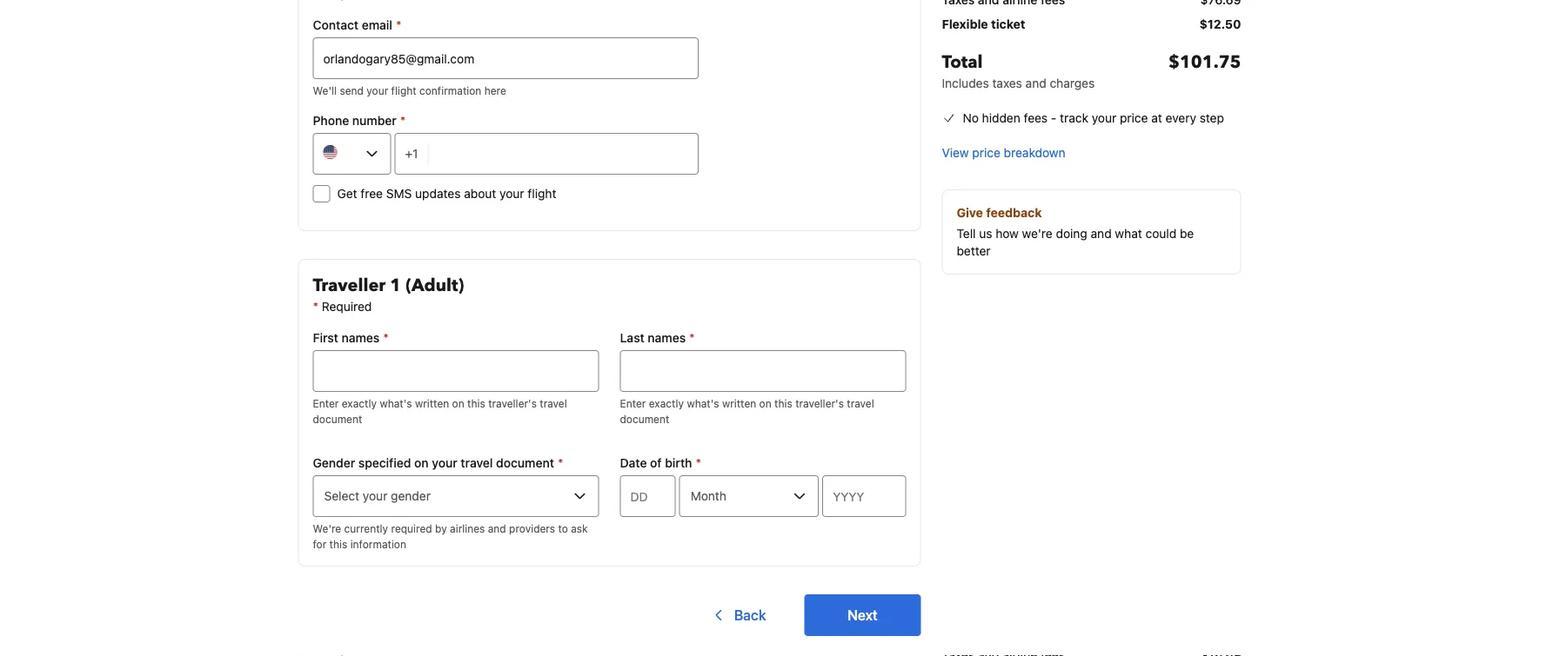 Task type: locate. For each thing, give the bounding box(es) containing it.
0 horizontal spatial flight
[[391, 84, 417, 97]]

$12.50 cell
[[1200, 16, 1241, 33]]

travel
[[540, 398, 567, 410], [847, 398, 874, 410], [461, 456, 493, 471]]

price
[[1120, 111, 1148, 125], [972, 146, 1001, 160]]

1 vertical spatial price
[[972, 146, 1001, 160]]

next
[[848, 608, 878, 624]]

None field
[[313, 351, 599, 392], [620, 351, 906, 392], [313, 351, 599, 392], [620, 351, 906, 392]]

phone
[[313, 114, 349, 128]]

2 horizontal spatial on
[[759, 398, 772, 410]]

2 vertical spatial and
[[488, 523, 506, 535]]

here
[[484, 84, 506, 97]]

-
[[1051, 111, 1057, 125]]

traveller's
[[488, 398, 537, 410], [795, 398, 844, 410]]

1 horizontal spatial on
[[452, 398, 464, 410]]

* up to
[[558, 456, 563, 471]]

$101.75
[[1169, 50, 1241, 74]]

travel for last names *
[[847, 398, 874, 410]]

2 horizontal spatial and
[[1091, 227, 1112, 241]]

1 vertical spatial and
[[1091, 227, 1112, 241]]

1 horizontal spatial enter exactly what's written on this traveller's travel document
[[620, 398, 874, 425]]

cell up '$12.50'
[[1200, 0, 1241, 9]]

1 cell from the left
[[942, 0, 1065, 9]]

your right track
[[1092, 111, 1117, 125]]

no hidden fees - track your price at every step
[[963, 111, 1224, 125]]

we'll
[[313, 84, 337, 97]]

2 what's from the left
[[687, 398, 719, 410]]

your right 'specified'
[[432, 456, 457, 471]]

email
[[362, 18, 392, 32]]

cell
[[942, 0, 1065, 9], [1200, 0, 1241, 9]]

view price breakdown link
[[942, 144, 1066, 162]]

Enter your birth year, using four digits telephone field
[[822, 476, 906, 518]]

enter
[[313, 398, 339, 410], [620, 398, 646, 410]]

2 traveller's from the left
[[795, 398, 844, 410]]

what's
[[380, 398, 412, 410], [687, 398, 719, 410]]

cell up the ticket
[[942, 0, 1065, 9]]

0 horizontal spatial price
[[972, 146, 1001, 160]]

1 horizontal spatial and
[[1026, 76, 1047, 90]]

0 horizontal spatial enter exactly what's written on this traveller's travel document
[[313, 398, 567, 425]]

and left what at the top right of the page
[[1091, 227, 1112, 241]]

1 horizontal spatial flight
[[528, 187, 556, 201]]

specified
[[358, 456, 411, 471]]

and
[[1026, 76, 1047, 90], [1091, 227, 1112, 241], [488, 523, 506, 535]]

doing
[[1056, 227, 1088, 241]]

2 enter exactly what's written on this traveller's travel document from the left
[[620, 398, 874, 425]]

next button
[[804, 595, 921, 637]]

this
[[467, 398, 485, 410], [774, 398, 792, 410], [329, 539, 347, 551]]

2 row from the top
[[942, 12, 1241, 37]]

we'll send your flight confirmation here alert
[[313, 83, 699, 98]]

0 horizontal spatial and
[[488, 523, 506, 535]]

traveller 1 (adult) required
[[313, 274, 464, 314]]

flight down phone number phone field
[[528, 187, 556, 201]]

1
[[390, 274, 401, 298]]

2 horizontal spatial travel
[[847, 398, 874, 410]]

1 horizontal spatial enter exactly what's written on this traveller's travel document alert
[[620, 396, 906, 427]]

2 horizontal spatial this
[[774, 398, 792, 410]]

0 vertical spatial flight
[[391, 84, 417, 97]]

1 horizontal spatial exactly
[[649, 398, 684, 410]]

track
[[1060, 111, 1088, 125]]

currently
[[344, 523, 388, 535]]

* for phone number *
[[400, 114, 406, 128]]

(adult)
[[406, 274, 464, 298]]

table
[[942, 0, 1241, 99]]

* down traveller 1 (adult) required
[[383, 331, 389, 345]]

0 horizontal spatial document
[[313, 413, 362, 425]]

names
[[342, 331, 380, 345], [648, 331, 686, 345]]

0 horizontal spatial written
[[415, 398, 449, 410]]

0 horizontal spatial travel
[[461, 456, 493, 471]]

* right "email"
[[396, 18, 402, 32]]

1 written from the left
[[415, 398, 449, 410]]

us
[[979, 227, 992, 241]]

2 horizontal spatial document
[[620, 413, 669, 425]]

your right "about"
[[500, 187, 524, 201]]

row containing total
[[942, 37, 1241, 99]]

1 what's from the left
[[380, 398, 412, 410]]

$12.50
[[1200, 17, 1241, 31]]

1 enter from the left
[[313, 398, 339, 410]]

exactly up date of birth *
[[649, 398, 684, 410]]

1 horizontal spatial document
[[496, 456, 554, 471]]

what's up 'specified'
[[380, 398, 412, 410]]

back
[[734, 608, 766, 624]]

row containing flexible ticket
[[942, 12, 1241, 37]]

1 horizontal spatial this
[[467, 398, 485, 410]]

document up providers at the left of the page
[[496, 456, 554, 471]]

0 horizontal spatial on
[[414, 456, 429, 471]]

0 horizontal spatial traveller's
[[488, 398, 537, 410]]

names right last
[[648, 331, 686, 345]]

0 horizontal spatial what's
[[380, 398, 412, 410]]

flexible ticket cell
[[942, 16, 1025, 33]]

what's for first names *
[[380, 398, 412, 410]]

exactly
[[342, 398, 377, 410], [649, 398, 684, 410]]

enter for first
[[313, 398, 339, 410]]

0 horizontal spatial enter exactly what's written on this traveller's travel document alert
[[313, 396, 599, 427]]

enter exactly what's written on this traveller's travel document up birth
[[620, 398, 874, 425]]

1 vertical spatial flight
[[528, 187, 556, 201]]

and right the 'airlines' at the left of the page
[[488, 523, 506, 535]]

2 names from the left
[[648, 331, 686, 345]]

written
[[415, 398, 449, 410], [722, 398, 756, 410]]

* right last
[[689, 331, 695, 345]]

view
[[942, 146, 969, 160]]

document
[[313, 413, 362, 425], [620, 413, 669, 425], [496, 456, 554, 471]]

1 horizontal spatial names
[[648, 331, 686, 345]]

2 enter exactly what's written on this traveller's travel document alert from the left
[[620, 396, 906, 427]]

send
[[340, 84, 364, 97]]

what
[[1115, 227, 1142, 241]]

None email field
[[313, 37, 699, 79]]

on
[[452, 398, 464, 410], [759, 398, 772, 410], [414, 456, 429, 471]]

*
[[396, 18, 402, 32], [400, 114, 406, 128], [383, 331, 389, 345], [689, 331, 695, 345], [558, 456, 563, 471], [696, 456, 701, 471]]

0 vertical spatial price
[[1120, 111, 1148, 125]]

written for last names *
[[722, 398, 756, 410]]

enter exactly what's written on this traveller's travel document
[[313, 398, 567, 425], [620, 398, 874, 425]]

traveller's for first names *
[[488, 398, 537, 410]]

and right taxes
[[1026, 76, 1047, 90]]

1 horizontal spatial price
[[1120, 111, 1148, 125]]

price right view
[[972, 146, 1001, 160]]

1 horizontal spatial traveller's
[[795, 398, 844, 410]]

enter exactly what's written on this traveller's travel document alert
[[313, 396, 599, 427], [620, 396, 906, 427]]

0 vertical spatial and
[[1026, 76, 1047, 90]]

1 exactly from the left
[[342, 398, 377, 410]]

better
[[957, 244, 991, 258]]

table containing total
[[942, 0, 1241, 99]]

3 row from the top
[[942, 37, 1241, 99]]

enter for last
[[620, 398, 646, 410]]

feedback
[[986, 206, 1042, 220]]

travel for first names *
[[540, 398, 567, 410]]

charges
[[1050, 76, 1095, 90]]

1 horizontal spatial what's
[[687, 398, 719, 410]]

* right 'number' in the left top of the page
[[400, 114, 406, 128]]

what's up birth
[[687, 398, 719, 410]]

flexible ticket
[[942, 17, 1025, 31]]

enter up date
[[620, 398, 646, 410]]

document up date
[[620, 413, 669, 425]]

airlines
[[450, 523, 485, 535]]

2 enter from the left
[[620, 398, 646, 410]]

row
[[942, 0, 1241, 12], [942, 12, 1241, 37], [942, 37, 1241, 99]]

total cell
[[942, 50, 1095, 92]]

enter exactly what's written on this traveller's travel document up gender specified on your travel document *
[[313, 398, 567, 425]]

how
[[996, 227, 1019, 241]]

we'll send your flight confirmation here
[[313, 84, 506, 97]]

1 horizontal spatial written
[[722, 398, 756, 410]]

0 horizontal spatial enter
[[313, 398, 339, 410]]

and inside give feedback tell us how we're doing and what could be better
[[1091, 227, 1112, 241]]

document for first
[[313, 413, 362, 425]]

enter up gender
[[313, 398, 339, 410]]

0 horizontal spatial exactly
[[342, 398, 377, 410]]

view price breakdown element
[[942, 144, 1066, 162]]

fees
[[1024, 111, 1048, 125]]

price left at
[[1120, 111, 1148, 125]]

written for first names *
[[415, 398, 449, 410]]

exactly for first names
[[342, 398, 377, 410]]

ticket
[[991, 17, 1025, 31]]

2 exactly from the left
[[649, 398, 684, 410]]

tell
[[957, 227, 976, 241]]

flight up 'number' in the left top of the page
[[391, 84, 417, 97]]

your
[[367, 84, 388, 97], [1092, 111, 1117, 125], [500, 187, 524, 201], [432, 456, 457, 471]]

your right 'send'
[[367, 84, 388, 97]]

exactly up gender
[[342, 398, 377, 410]]

and inside we're currently required by airlines and providers to ask for this information
[[488, 523, 506, 535]]

traveller's for last names *
[[795, 398, 844, 410]]

2 written from the left
[[722, 398, 756, 410]]

1 enter exactly what's written on this traveller's travel document from the left
[[313, 398, 567, 425]]

contact
[[313, 18, 359, 32]]

1 names from the left
[[342, 331, 380, 345]]

+1
[[405, 147, 418, 161]]

0 horizontal spatial names
[[342, 331, 380, 345]]

1 enter exactly what's written on this traveller's travel document alert from the left
[[313, 396, 599, 427]]

flight
[[391, 84, 417, 97], [528, 187, 556, 201]]

total includes taxes and charges
[[942, 50, 1095, 90]]

document up gender
[[313, 413, 362, 425]]

* for last names *
[[689, 331, 695, 345]]

1 horizontal spatial enter
[[620, 398, 646, 410]]

0 horizontal spatial this
[[329, 539, 347, 551]]

1 horizontal spatial travel
[[540, 398, 567, 410]]

breakdown
[[1004, 146, 1066, 160]]

1 traveller's from the left
[[488, 398, 537, 410]]

date of birth *
[[620, 456, 701, 471]]

names down required
[[342, 331, 380, 345]]

1 horizontal spatial cell
[[1200, 0, 1241, 9]]

* for first names *
[[383, 331, 389, 345]]

0 horizontal spatial cell
[[942, 0, 1065, 9]]



Task type: describe. For each thing, give the bounding box(es) containing it.
phone number *
[[313, 114, 406, 128]]

on for first names *
[[452, 398, 464, 410]]

contact email *
[[313, 18, 402, 32]]

free
[[361, 187, 383, 201]]

required
[[391, 523, 432, 535]]

of
[[650, 456, 662, 471]]

includes
[[942, 76, 989, 90]]

this for last names *
[[774, 398, 792, 410]]

1 row from the top
[[942, 0, 1241, 12]]

* right birth
[[696, 456, 701, 471]]

to
[[558, 523, 568, 535]]

gender
[[313, 456, 355, 471]]

this for first names *
[[467, 398, 485, 410]]

first
[[313, 331, 338, 345]]

this inside we're currently required by airlines and providers to ask for this information
[[329, 539, 347, 551]]

gender specified on your travel document *
[[313, 456, 563, 471]]

by
[[435, 523, 447, 535]]

total
[[942, 50, 983, 74]]

give
[[957, 206, 983, 220]]

what's for last names *
[[687, 398, 719, 410]]

names for last names
[[648, 331, 686, 345]]

confirmation
[[419, 84, 481, 97]]

exactly for last names
[[649, 398, 684, 410]]

get
[[337, 187, 357, 201]]

and inside total includes taxes and charges
[[1026, 76, 1047, 90]]

birth
[[665, 456, 692, 471]]

2 cell from the left
[[1200, 0, 1241, 9]]

we're
[[1022, 227, 1053, 241]]

document for last
[[620, 413, 669, 425]]

taxes
[[992, 76, 1022, 90]]

enter exactly what's written on this traveller's travel document for first names *
[[313, 398, 567, 425]]

we're currently required by airlines and providers to ask for this information
[[313, 523, 588, 551]]

step
[[1200, 111, 1224, 125]]

we're currently required by airlines and providers to ask for this information alert
[[313, 521, 599, 553]]

we're
[[313, 523, 341, 535]]

enter exactly what's written on this traveller's travel document for last names *
[[620, 398, 874, 425]]

no
[[963, 111, 979, 125]]

at
[[1151, 111, 1162, 125]]

sms
[[386, 187, 412, 201]]

date
[[620, 456, 647, 471]]

flexible
[[942, 17, 988, 31]]

give feedback tell us how we're doing and what could be better
[[957, 206, 1194, 258]]

be
[[1180, 227, 1194, 241]]

about
[[464, 187, 496, 201]]

get free sms updates about your flight
[[337, 187, 556, 201]]

back button
[[699, 595, 777, 637]]

$101.75 cell
[[1169, 50, 1241, 92]]

enter exactly what's written on this traveller's travel document alert for last names *
[[620, 396, 906, 427]]

flight inside alert
[[391, 84, 417, 97]]

last
[[620, 331, 645, 345]]

view price breakdown
[[942, 146, 1066, 160]]

first names *
[[313, 331, 389, 345]]

number
[[352, 114, 397, 128]]

providers
[[509, 523, 555, 535]]

enter exactly what's written on this traveller's travel document alert for first names *
[[313, 396, 599, 427]]

could
[[1146, 227, 1177, 241]]

ask
[[571, 523, 588, 535]]

price inside 'link'
[[972, 146, 1001, 160]]

your inside alert
[[367, 84, 388, 97]]

* for contact email *
[[396, 18, 402, 32]]

updates
[[415, 187, 461, 201]]

traveller
[[313, 274, 386, 298]]

required
[[322, 300, 372, 314]]

for
[[313, 539, 327, 551]]

information
[[350, 539, 406, 551]]

Enter your day of birth, using two digits telephone field
[[620, 476, 676, 518]]

last names *
[[620, 331, 695, 345]]

hidden
[[982, 111, 1021, 125]]

every
[[1166, 111, 1196, 125]]

Phone number telephone field
[[429, 133, 699, 175]]

names for first names
[[342, 331, 380, 345]]

on for last names *
[[759, 398, 772, 410]]



Task type: vqa. For each thing, say whether or not it's contained in the screenshot.
table containing Total
yes



